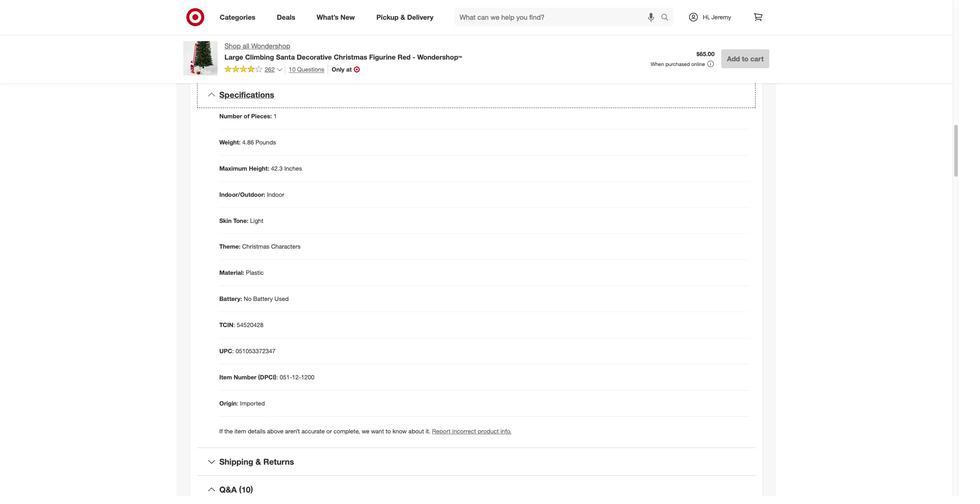 Task type: vqa. For each thing, say whether or not it's contained in the screenshot.


Task type: describe. For each thing, give the bounding box(es) containing it.
no
[[244, 295, 252, 302]]

0 vertical spatial a
[[530, 26, 533, 33]]

weight:
[[219, 138, 241, 146]]

categories link
[[213, 8, 266, 27]]

2 horizontal spatial the
[[616, 26, 624, 33]]

2 horizontal spatial of
[[614, 35, 619, 42]]

santa
[[276, 53, 295, 61]]

sing,
[[665, 26, 678, 33]]

: left 051-
[[277, 374, 278, 381]]

halls,
[[583, 26, 598, 33]]

include:
[[510, 17, 531, 25]]

caroling,
[[491, 35, 515, 42]]

hi, jeremy
[[703, 13, 732, 21]]

jingle
[[730, 17, 746, 25]]

& for shipping
[[256, 457, 261, 467]]

10
[[289, 66, 296, 73]]

0 horizontal spatial ye
[[605, 17, 612, 25]]

upc
[[219, 347, 232, 355]]

-
[[413, 53, 416, 61]]

know
[[393, 428, 407, 435]]

: for 54520428
[[234, 321, 235, 329]]

theme:
[[219, 243, 241, 250]]

jolly
[[636, 17, 648, 25]]

54520428
[[237, 321, 264, 329]]

1 vertical spatial number
[[234, 374, 257, 381]]

faithful,
[[614, 17, 634, 25]]

battery: no battery used
[[219, 295, 289, 302]]

god
[[715, 35, 727, 42]]

1200
[[301, 374, 315, 381]]

specifications
[[219, 89, 274, 99]]

in
[[523, 26, 528, 33]]

(dpci)
[[258, 374, 277, 381]]

if the item details above aren't accurate or complete, we want to know about it. report incorrect product info.
[[219, 428, 512, 435]]

what's
[[317, 13, 339, 21]]

want
[[371, 428, 384, 435]]

add to cart button
[[722, 49, 770, 68]]

a-
[[722, 26, 729, 33]]

bells,
[[491, 26, 506, 33]]

search
[[658, 14, 678, 22]]

up
[[541, 43, 549, 50]]

inches
[[285, 164, 302, 172]]

wondershop™
[[418, 53, 462, 61]]

skin
[[219, 217, 232, 224]]

a
[[630, 43, 634, 50]]

you
[[618, 43, 628, 50]]

1 vertical spatial we
[[593, 43, 602, 50]]

harald
[[626, 26, 643, 33]]

all
[[597, 17, 604, 25]]

wenceslas,
[[683, 35, 714, 42]]

: for imported
[[237, 400, 239, 407]]

plastic
[[246, 269, 264, 276]]

wish
[[604, 43, 617, 50]]

we
[[362, 428, 370, 435]]

all
[[243, 42, 250, 50]]

housetop,
[[564, 43, 592, 50]]

0 vertical spatial number
[[219, 112, 242, 119]]

2 merry from the left
[[635, 43, 651, 50]]

returns
[[264, 457, 294, 467]]

at
[[346, 66, 352, 73]]

light
[[250, 217, 264, 224]]

1 vertical spatial a
[[559, 43, 563, 50]]

questions
[[297, 66, 325, 73]]

hi,
[[703, 13, 710, 21]]

10 questions
[[289, 66, 325, 73]]

051053372347
[[236, 347, 276, 355]]

categories
[[220, 13, 256, 21]]

item number (dpci) : 051-12-1200
[[219, 374, 315, 381]]

indoor
[[267, 191, 285, 198]]

wondershop
[[251, 42, 291, 50]]

theme: christmas characters
[[219, 243, 301, 250]]

pounds
[[256, 138, 276, 146]]

christmas inside shop all wondershop large climbing santa decorative christmas figurine red - wondershop™
[[334, 53, 368, 61]]

accurate
[[302, 428, 325, 435]]

old
[[650, 17, 659, 25]]

large
[[225, 53, 243, 61]]

info.
[[501, 428, 512, 435]]

deals
[[277, 13, 295, 21]]

aren't
[[285, 428, 300, 435]]

1 horizontal spatial of
[[540, 35, 545, 42]]

when purchased online
[[651, 61, 706, 67]]

here
[[680, 26, 693, 33]]

262 link
[[225, 65, 284, 75]]

new
[[341, 13, 355, 21]]

or
[[327, 428, 332, 435]]

pieces:
[[251, 112, 272, 119]]

on
[[551, 43, 558, 50]]

days
[[525, 35, 538, 42]]

the
[[533, 17, 543, 25]]

red
[[398, 53, 411, 61]]

delivery
[[407, 13, 434, 21]]

10 questions link
[[285, 65, 325, 74]]

shipping
[[219, 457, 253, 467]]



Task type: locate. For each thing, give the bounding box(es) containing it.
characters
[[271, 243, 301, 250]]

christmas right "theme:"
[[242, 243, 270, 250]]

search button
[[658, 8, 678, 28]]

0 horizontal spatial the
[[224, 428, 233, 435]]

merry down caroling,
[[491, 43, 507, 50]]

0 vertical spatial christmas
[[653, 43, 680, 50]]

of left pieces:
[[244, 112, 250, 119]]

of up wish
[[614, 35, 619, 42]]

1 vertical spatial &
[[256, 457, 261, 467]]

& right pickup
[[401, 13, 406, 21]]

1 vertical spatial to
[[386, 428, 391, 435]]

0 horizontal spatial we
[[593, 43, 602, 50]]

: left imported
[[237, 400, 239, 407]]

:
[[234, 321, 235, 329], [232, 347, 234, 355], [277, 374, 278, 381], [237, 400, 239, 407]]

if
[[219, 428, 223, 435]]

to
[[743, 54, 749, 63], [386, 428, 391, 435]]

king
[[669, 35, 682, 42]]

town
[[598, 35, 612, 42]]

& inside pickup & delivery link
[[401, 13, 406, 21]]

merry down 'bethlehem,' at the right top of page
[[635, 43, 651, 50]]

first
[[545, 17, 556, 25]]

product
[[478, 428, 499, 435]]

rest
[[728, 35, 741, 42]]

incorrect
[[453, 428, 476, 435]]

to inside button
[[743, 54, 749, 63]]

to right want
[[386, 428, 391, 435]]

add
[[728, 54, 741, 63]]

angels
[[645, 26, 663, 33]]

0 vertical spatial &
[[401, 13, 406, 21]]

only
[[332, 66, 345, 73]]

1 horizontal spatial merry
[[635, 43, 651, 50]]

q&a (10)
[[219, 485, 253, 494]]

to right add
[[743, 54, 749, 63]]

add to cart
[[728, 54, 764, 63]]

1 merry from the left
[[491, 43, 507, 50]]

of down the manger,
[[540, 35, 545, 42]]

tcin : 54520428
[[219, 321, 264, 329]]

pickup & delivery link
[[369, 8, 445, 27]]

battery:
[[219, 295, 242, 302]]

imported
[[240, 400, 265, 407]]

051-
[[280, 374, 292, 381]]

christmas inside songs include: the first noel, o come all ye faithful, jolly old st. nicholas, silent night, jingle bells, away in a manger, deck the halls, hark! the harald angels sing, here we come a- caroling, 12 days of christmas, o little town of bethlehem, good king wenceslas, god rest ye merry gentlemen, up on a housetop, we wish you a merry christmas
[[653, 43, 680, 50]]

0 vertical spatial o
[[573, 17, 578, 25]]

shipping & returns
[[219, 457, 294, 467]]

1 vertical spatial o
[[577, 35, 582, 42]]

0 vertical spatial come
[[579, 17, 596, 25]]

2 horizontal spatial christmas
[[653, 43, 680, 50]]

night,
[[713, 17, 728, 25]]

deals link
[[270, 8, 306, 27]]

a right on
[[559, 43, 563, 50]]

o up housetop,
[[577, 35, 582, 42]]

good
[[653, 35, 668, 42]]

0 horizontal spatial a
[[530, 26, 533, 33]]

origin : imported
[[219, 400, 265, 407]]

origin
[[219, 400, 237, 407]]

hark!
[[600, 26, 614, 33]]

0 vertical spatial we
[[694, 26, 703, 33]]

item
[[219, 374, 232, 381]]

report incorrect product info. button
[[432, 427, 512, 436]]

0 horizontal spatial come
[[579, 17, 596, 25]]

shop
[[225, 42, 241, 50]]

complete,
[[334, 428, 360, 435]]

o
[[573, 17, 578, 25], [577, 35, 582, 42]]

o right the noel,
[[573, 17, 578, 25]]

the right if
[[224, 428, 233, 435]]

indoor/outdoor: indoor
[[219, 191, 285, 198]]

gentlemen,
[[509, 43, 540, 50]]

: left 54520428
[[234, 321, 235, 329]]

ye right rest
[[742, 35, 749, 42]]

purchased
[[666, 61, 691, 67]]

figurine
[[369, 53, 396, 61]]

image of large climbing santa decorative christmas figurine red - wondershop™ image
[[183, 41, 218, 75]]

songs include: the first noel, o come all ye faithful, jolly old st. nicholas, silent night, jingle bells, away in a manger, deck the halls, hark! the harald angels sing, here we come a- caroling, 12 days of christmas, o little town of bethlehem, good king wenceslas, god rest ye merry gentlemen, up on a housetop, we wish you a merry christmas
[[491, 17, 749, 50]]

0 horizontal spatial to
[[386, 428, 391, 435]]

number up weight:
[[219, 112, 242, 119]]

1 horizontal spatial come
[[705, 26, 721, 33]]

0 horizontal spatial &
[[256, 457, 261, 467]]

0 horizontal spatial of
[[244, 112, 250, 119]]

silent
[[696, 17, 711, 25]]

1 vertical spatial come
[[705, 26, 721, 33]]

pickup
[[377, 13, 399, 21]]

1 vertical spatial ye
[[742, 35, 749, 42]]

we up wenceslas,
[[694, 26, 703, 33]]

of
[[540, 35, 545, 42], [614, 35, 619, 42], [244, 112, 250, 119]]

1 horizontal spatial christmas
[[334, 53, 368, 61]]

1 horizontal spatial &
[[401, 13, 406, 21]]

deck
[[558, 26, 571, 33]]

decorative
[[297, 53, 332, 61]]

a
[[530, 26, 533, 33], [559, 43, 563, 50]]

the
[[573, 26, 582, 33], [616, 26, 624, 33], [224, 428, 233, 435]]

1 horizontal spatial a
[[559, 43, 563, 50]]

above
[[267, 428, 284, 435]]

indoor/outdoor:
[[219, 191, 265, 198]]

battery
[[253, 295, 273, 302]]

ye
[[605, 17, 612, 25], [742, 35, 749, 42]]

bethlehem,
[[621, 35, 651, 42]]

What can we help you find? suggestions appear below search field
[[455, 8, 664, 27]]

the down faithful, on the right top of page
[[616, 26, 624, 33]]

0 vertical spatial ye
[[605, 17, 612, 25]]

weight: 4.86 pounds
[[219, 138, 276, 146]]

we down town
[[593, 43, 602, 50]]

2 vertical spatial christmas
[[242, 243, 270, 250]]

& for pickup
[[401, 13, 406, 21]]

climbing
[[245, 53, 274, 61]]

the right the deck
[[573, 26, 582, 33]]

tcin
[[219, 321, 234, 329]]

1 horizontal spatial to
[[743, 54, 749, 63]]

come up halls,
[[579, 17, 596, 25]]

& left returns
[[256, 457, 261, 467]]

: left "051053372347"
[[232, 347, 234, 355]]

ye right all
[[605, 17, 612, 25]]

0 horizontal spatial christmas
[[242, 243, 270, 250]]

1 vertical spatial christmas
[[334, 53, 368, 61]]

1 horizontal spatial we
[[694, 26, 703, 33]]

$65.00
[[697, 50, 715, 57]]

christmas,
[[547, 35, 575, 42]]

&
[[401, 13, 406, 21], [256, 457, 261, 467]]

christmas down good
[[653, 43, 680, 50]]

skin tone: light
[[219, 217, 264, 224]]

& inside shipping & returns dropdown button
[[256, 457, 261, 467]]

0 horizontal spatial merry
[[491, 43, 507, 50]]

a right in at the top of the page
[[530, 26, 533, 33]]

1 horizontal spatial the
[[573, 26, 582, 33]]

about
[[409, 428, 424, 435]]

: for 051053372347
[[232, 347, 234, 355]]

(10)
[[239, 485, 253, 494]]

used
[[275, 295, 289, 302]]

specifications button
[[197, 81, 756, 108]]

nicholas,
[[670, 17, 694, 25]]

come down night,
[[705, 26, 721, 33]]

1 horizontal spatial ye
[[742, 35, 749, 42]]

shop all wondershop large climbing santa decorative christmas figurine red - wondershop™
[[225, 42, 462, 61]]

number right item
[[234, 374, 257, 381]]

0 vertical spatial to
[[743, 54, 749, 63]]

cart
[[751, 54, 764, 63]]

away
[[507, 26, 522, 33]]

christmas up 'at'
[[334, 53, 368, 61]]



